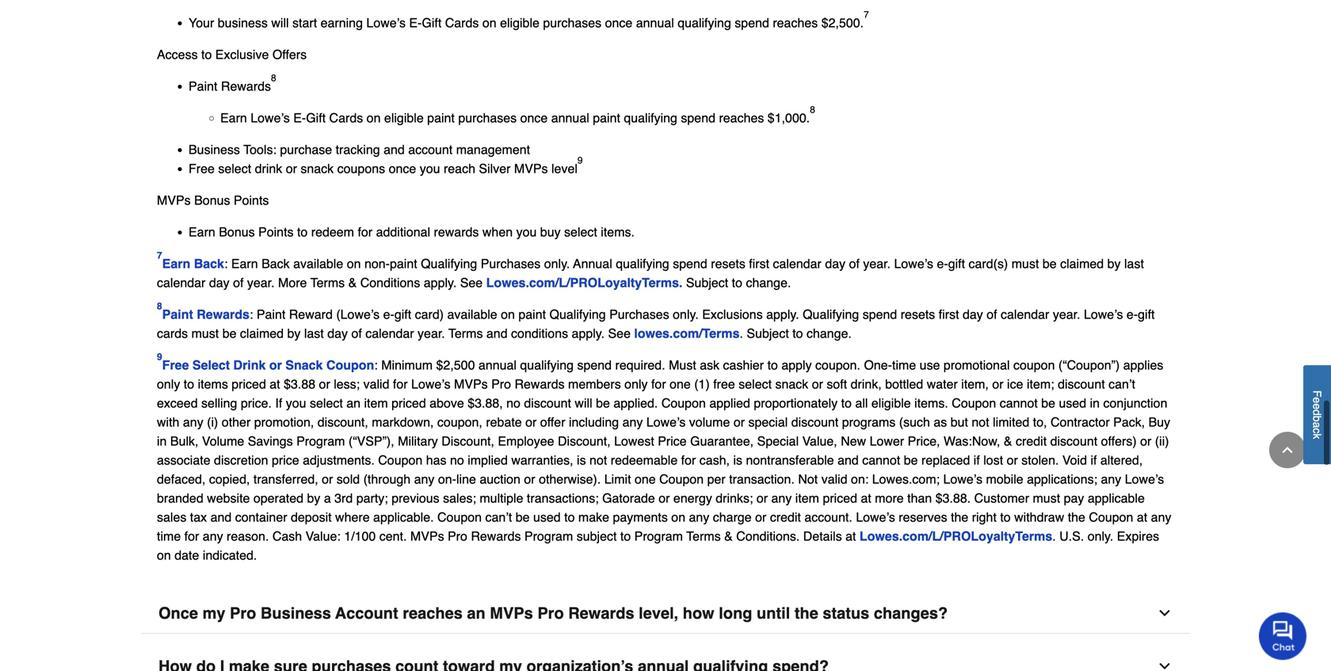 Task type: vqa. For each thing, say whether or not it's contained in the screenshot.
the left claimed
yes



Task type: locate. For each thing, give the bounding box(es) containing it.
purchases down lowes.com/l/proloyaltyterms. subject to change.
[[610, 307, 669, 322]]

f e e d b a c k button
[[1304, 365, 1331, 465]]

lowe's up ("coupon")
[[1084, 307, 1123, 322]]

0 vertical spatial claimed
[[1060, 256, 1104, 271]]

0 vertical spatial see
[[460, 275, 483, 290]]

0 horizontal spatial program
[[296, 434, 345, 448]]

2 horizontal spatial qualifying
[[803, 307, 859, 322]]

spend inside the : earn back available on non-paint qualifying purchases only. annual qualifying spend resets first calendar day of year. lowe's e-gift card(s) must be claimed by last calendar day of year. more terms & conditions apply. see
[[673, 256, 708, 271]]

card(s)
[[969, 256, 1008, 271]]

gift
[[948, 256, 965, 271], [395, 307, 411, 322], [1138, 307, 1155, 322]]

select inside business tools: purchase tracking and account management free select drink or snack coupons once you reach silver mvps level 9
[[218, 161, 251, 176]]

0 horizontal spatial by
[[287, 326, 301, 341]]

: inside ': paint reward (lowe's e-gift card) available on paint qualifying purchases only. exclusions apply. qualifying spend resets first day of calendar year. lowe's e-gift cards must be claimed by last day of calendar year. terms and conditions apply. see'
[[250, 307, 253, 322]]

0 horizontal spatial if
[[974, 453, 980, 467]]

0 vertical spatial cannot
[[1000, 396, 1038, 410]]

once inside business tools: purchase tracking and account management free select drink or snack coupons once you reach silver mvps level 9
[[389, 161, 416, 176]]

reaches inside button
[[403, 604, 463, 622]]

year.
[[863, 256, 891, 271], [247, 275, 275, 290], [1053, 307, 1081, 322], [418, 326, 445, 341]]

9 down earn lowe's e-gift cards on eligible paint purchases once annual paint qualifying spend reaches $1,000. 8
[[578, 155, 583, 166]]

deposit
[[291, 510, 332, 524]]

points up more
[[258, 224, 294, 239]]

paint inside 8 paint rewards
[[162, 307, 193, 322]]

items. inside : minimum $2,500 annual qualifying spend required. must ask cashier to apply coupon. one-time use promotional coupon ("coupon") applies only to items priced at $3.88 or less; valid for lowe's mvps pro rewards members only for one (1) free select snack or soft drink, bottled water item, or ice item; discount can't exceed selling price. if you select an item priced above $3.88, no discount will be applied. coupon applied proportionately to all eligible items. coupon cannot be used in conjunction with any (i) other promotion, discount, markdown, coupon, rebate or offer including any lowe's volume or special discount programs (such as but not limited to, contractor pack, buy in bulk, volume savings program ("vsp"), military discount, employee discount, lowest price guarantee, special value, new lower price, was:now, & credit discount offers) or (ii) associate discretion price adjustments. coupon has no implied warranties, is not redeemable for cash, is nontransferable and cannot be replaced if lost or stolen. void if altered, defaced, copied, transferred, or sold (through any on-line auction or otherwise). limit one coupon per transaction. not valid on: lowes.com; lowe's mobile applications; any lowe's branded website operated by a 3rd party; previous sales; multiple transactions; gatorade or energy drinks; or any item priced at more than $3.88. customer must pay applicable sales tax and container deposit where applicable. coupon can't be used to make payments on any charge or credit account. lowe's reserves the right to withdraw the coupon at any time for any reason. cash value: 1/100 cent. mvps pro rewards program subject to program terms & conditions. details at
[[915, 396, 949, 410]]

lowe's
[[366, 15, 406, 30], [251, 110, 290, 125], [894, 256, 934, 271], [1084, 307, 1123, 322], [411, 377, 451, 391], [647, 415, 686, 429], [944, 472, 983, 486], [1125, 472, 1164, 486], [856, 510, 895, 524]]

rewards down exclusive
[[221, 79, 271, 93]]

you inside business tools: purchase tracking and account management free select drink or snack coupons once you reach silver mvps level 9
[[420, 161, 440, 176]]

at down on:
[[861, 491, 872, 505]]

is right cash,
[[734, 453, 743, 467]]

is up otherwise).
[[577, 453, 586, 467]]

2 horizontal spatial eligible
[[872, 396, 911, 410]]

e- up applies
[[1127, 307, 1138, 322]]

rewards inside button
[[568, 604, 635, 622]]

reaches left $1,000.
[[719, 110, 764, 125]]

0 vertical spatial priced
[[232, 377, 266, 391]]

coupons
[[337, 161, 385, 176]]

start
[[292, 15, 317, 30]]

: inside the : earn back available on non-paint qualifying purchases only. annual qualifying spend resets first calendar day of year. lowe's e-gift card(s) must be claimed by last calendar day of year. more terms & conditions apply. see
[[224, 256, 228, 271]]

1 horizontal spatial purchases
[[543, 15, 602, 30]]

lowe's up the tools:
[[251, 110, 290, 125]]

coupon up 'less;'
[[326, 358, 374, 372]]

contractor
[[1051, 415, 1110, 429]]

business inside button
[[261, 604, 331, 622]]

discount,
[[318, 415, 368, 429]]

only
[[157, 377, 180, 391], [625, 377, 648, 391]]

purchases inside the : earn back available on non-paint qualifying purchases only. annual qualifying spend resets first calendar day of year. lowe's e-gift card(s) must be claimed by last calendar day of year. more terms & conditions apply. see
[[481, 256, 541, 271]]

0 vertical spatial once
[[605, 15, 633, 30]]

0 vertical spatial free
[[189, 161, 215, 176]]

purchase
[[280, 142, 332, 157]]

terms inside ': paint reward (lowe's e-gift card) available on paint qualifying purchases only. exclusions apply. qualifying spend resets first day of calendar year. lowe's e-gift cards must be claimed by last day of calendar year. terms and conditions apply. see'
[[449, 326, 483, 341]]

1 e from the top
[[1311, 397, 1324, 404]]

0 horizontal spatial e-
[[293, 110, 306, 125]]

0 vertical spatial 7
[[864, 9, 869, 20]]

& inside the : earn back available on non-paint qualifying purchases only. annual qualifying spend resets first calendar day of year. lowe's e-gift card(s) must be claimed by last calendar day of year. more terms & conditions apply. see
[[348, 275, 357, 290]]

last
[[1125, 256, 1144, 271], [304, 326, 324, 341]]

date
[[175, 548, 199, 563]]

value:
[[306, 529, 341, 543]]

will
[[271, 15, 289, 30], [575, 396, 593, 410]]

1 horizontal spatial used
[[1059, 396, 1087, 410]]

conditions.
[[737, 529, 800, 543]]

if
[[974, 453, 980, 467], [1091, 453, 1097, 467]]

lowe's inside the : earn back available on non-paint qualifying purchases only. annual qualifying spend resets first calendar day of year. lowe's e-gift card(s) must be claimed by last calendar day of year. more terms & conditions apply. see
[[894, 256, 934, 271]]

cards
[[157, 326, 188, 341]]

any up expires
[[1151, 510, 1172, 524]]

a inside : minimum $2,500 annual qualifying spend required. must ask cashier to apply coupon. one-time use promotional coupon ("coupon") applies only to items priced at $3.88 or less; valid for lowe's mvps pro rewards members only for one (1) free select snack or soft drink, bottled water item, or ice item; discount can't exceed selling price. if you select an item priced above $3.88, no discount will be applied. coupon applied proportionately to all eligible items. coupon cannot be used in conjunction with any (i) other promotion, discount, markdown, coupon, rebate or offer including any lowe's volume or special discount programs (such as but not limited to, contractor pack, buy in bulk, volume savings program ("vsp"), military discount, employee discount, lowest price guarantee, special value, new lower price, was:now, & credit discount offers) or (ii) associate discretion price adjustments. coupon has no implied warranties, is not redeemable for cash, is nontransferable and cannot be replaced if lost or stolen. void if altered, defaced, copied, transferred, or sold (through any on-line auction or otherwise). limit one coupon per transaction. not valid on: lowes.com; lowe's mobile applications; any lowe's branded website operated by a 3rd party; previous sales; multiple transactions; gatorade or energy drinks; or any item priced at more than $3.88. customer must pay applicable sales tax and container deposit where applicable. coupon can't be used to make payments on any charge or credit account. lowe's reserves the right to withdraw the coupon at any time for any reason. cash value: 1/100 cent. mvps pro rewards program subject to program terms & conditions. details at
[[324, 491, 331, 505]]

and right tracking
[[384, 142, 405, 157]]

paint down more
[[257, 307, 286, 322]]

reaches inside your business will start earning lowe's e-gift cards on eligible purchases once annual qualifying spend reaches $2,500. 7
[[773, 15, 818, 30]]

7
[[864, 9, 869, 20], [157, 250, 162, 261]]

chat invite button image
[[1259, 612, 1308, 660]]

must
[[1012, 256, 1039, 271], [191, 326, 219, 341], [1033, 491, 1061, 505]]

cannot down lower
[[863, 453, 901, 467]]

rewards
[[221, 79, 271, 93], [197, 307, 250, 322], [515, 377, 565, 391], [471, 529, 521, 543], [568, 604, 635, 622]]

1 vertical spatial e-
[[293, 110, 306, 125]]

the down pay
[[1068, 510, 1086, 524]]

2 back from the left
[[262, 256, 290, 271]]

&
[[348, 275, 357, 290], [1004, 434, 1013, 448], [725, 529, 733, 543]]

0 horizontal spatial terms
[[310, 275, 345, 290]]

but
[[951, 415, 968, 429]]

can't up conjunction
[[1109, 377, 1136, 391]]

valid left on:
[[822, 472, 848, 486]]

1 horizontal spatial first
[[939, 307, 959, 322]]

$3.88
[[284, 377, 316, 391]]

program down the payments
[[635, 529, 683, 543]]

paint inside ': paint reward (lowe's e-gift card) available on paint qualifying purchases only. exclusions apply. qualifying spend resets first day of calendar year. lowe's e-gift cards must be claimed by last day of calendar year. terms and conditions apply. see'
[[257, 307, 286, 322]]

operated
[[254, 491, 304, 505]]

apply. up lowes.com/terms . subject to change.
[[767, 307, 799, 322]]

rewards
[[434, 224, 479, 239]]

0 vertical spatial must
[[1012, 256, 1039, 271]]

0 vertical spatial resets
[[711, 256, 746, 271]]

bonus up 7 earn back at the left of page
[[194, 193, 230, 207]]

to,
[[1033, 415, 1047, 429]]

or down transaction.
[[757, 491, 768, 505]]

2 discount, from the left
[[558, 434, 611, 448]]

program up adjustments.
[[296, 434, 345, 448]]

0 vertical spatial you
[[420, 161, 440, 176]]

buy
[[1149, 415, 1171, 429]]

available inside the : earn back available on non-paint qualifying purchases only. annual qualifying spend resets first calendar day of year. lowe's e-gift card(s) must be claimed by last calendar day of year. more terms & conditions apply. see
[[293, 256, 343, 271]]

paint down access
[[189, 79, 218, 93]]

1 horizontal spatial priced
[[392, 396, 426, 410]]

1 vertical spatial last
[[304, 326, 324, 341]]

: minimum $2,500 annual qualifying spend required. must ask cashier to apply coupon. one-time use promotional coupon ("coupon") applies only to items priced at $3.88 or less; valid for lowe's mvps pro rewards members only for one (1) free select snack or soft drink, bottled water item, or ice item; discount can't exceed selling price. if you select an item priced above $3.88, no discount will be applied. coupon applied proportionately to all eligible items. coupon cannot be used in conjunction with any (i) other promotion, discount, markdown, coupon, rebate or offer including any lowe's volume or special discount programs (such as but not limited to, contractor pack, buy in bulk, volume savings program ("vsp"), military discount, employee discount, lowest price guarantee, special value, new lower price, was:now, & credit discount offers) or (ii) associate discretion price adjustments. coupon has no implied warranties, is not redeemable for cash, is nontransferable and cannot be replaced if lost or stolen. void if altered, defaced, copied, transferred, or sold (through any on-line auction or otherwise). limit one coupon per transaction. not valid on: lowes.com; lowe's mobile applications; any lowe's branded website operated by a 3rd party; previous sales; multiple transactions; gatorade or energy drinks; or any item priced at more than $3.88. customer must pay applicable sales tax and container deposit where applicable. coupon can't be used to make payments on any charge or credit account. lowe's reserves the right to withdraw the coupon at any time for any reason. cash value: 1/100 cent. mvps pro rewards program subject to program terms & conditions. details at
[[157, 358, 1172, 543]]

expires
[[1117, 529, 1160, 543]]

be down 8 paint rewards
[[222, 326, 237, 341]]

0 horizontal spatial is
[[577, 453, 586, 467]]

see inside the : earn back available on non-paint qualifying purchases only. annual qualifying spend resets first calendar day of year. lowe's e-gift card(s) must be claimed by last calendar day of year. more terms & conditions apply. see
[[460, 275, 483, 290]]

of
[[849, 256, 860, 271], [233, 275, 244, 290], [987, 307, 997, 322], [351, 326, 362, 341]]

1 horizontal spatial subject
[[747, 326, 789, 341]]

eligible
[[500, 15, 540, 30], [384, 110, 424, 125], [872, 396, 911, 410]]

at up if
[[270, 377, 280, 391]]

rewards left level,
[[568, 604, 635, 622]]

1 horizontal spatial once
[[520, 110, 548, 125]]

paint inside ': paint reward (lowe's e-gift card) available on paint qualifying purchases only. exclusions apply. qualifying spend resets first day of calendar year. lowe's e-gift cards must be claimed by last day of calendar year. terms and conditions apply. see'
[[519, 307, 546, 322]]

discount,
[[442, 434, 494, 448], [558, 434, 611, 448]]

program
[[296, 434, 345, 448], [525, 529, 573, 543], [635, 529, 683, 543]]

qualifying inside : minimum $2,500 annual qualifying spend required. must ask cashier to apply coupon. one-time use promotional coupon ("coupon") applies only to items priced at $3.88 or less; valid for lowe's mvps pro rewards members only for one (1) free select snack or soft drink, bottled water item, or ice item; discount can't exceed selling price. if you select an item priced above $3.88, no discount will be applied. coupon applied proportionately to all eligible items. coupon cannot be used in conjunction with any (i) other promotion, discount, markdown, coupon, rebate or offer including any lowe's volume or special discount programs (such as but not limited to, contractor pack, buy in bulk, volume savings program ("vsp"), military discount, employee discount, lowest price guarantee, special value, new lower price, was:now, & credit discount offers) or (ii) associate discretion price adjustments. coupon has no implied warranties, is not redeemable for cash, is nontransferable and cannot be replaced if lost or stolen. void if altered, defaced, copied, transferred, or sold (through any on-line auction or otherwise). limit one coupon per transaction. not valid on: lowes.com; lowe's mobile applications; any lowe's branded website operated by a 3rd party; previous sales; multiple transactions; gatorade or energy drinks; or any item priced at more than $3.88. customer must pay applicable sales tax and container deposit where applicable. coupon can't be used to make payments on any charge or credit account. lowe's reserves the right to withdraw the coupon at any time for any reason. cash value: 1/100 cent. mvps pro rewards program subject to program terms & conditions. details at
[[520, 358, 574, 372]]

ice
[[1007, 377, 1024, 391]]

1 horizontal spatial eligible
[[500, 15, 540, 30]]

priced down the drink
[[232, 377, 266, 391]]

1 vertical spatial cannot
[[863, 453, 901, 467]]

mvps inside once my pro business account reaches an mvps pro rewards level, how long until the status changes? button
[[490, 604, 533, 622]]

cash
[[273, 529, 302, 543]]

or right drink
[[286, 161, 297, 176]]

or down warranties, on the left bottom of the page
[[524, 472, 535, 486]]

. down exclusions
[[740, 326, 743, 341]]

must down 8 paint rewards
[[191, 326, 219, 341]]

terms up $2,500
[[449, 326, 483, 341]]

available right card)
[[447, 307, 497, 322]]

to right access
[[201, 47, 212, 62]]

multiple
[[480, 491, 523, 505]]

purchases inside your business will start earning lowe's e-gift cards on eligible purchases once annual qualifying spend reaches $2,500. 7
[[543, 15, 602, 30]]

spend inside your business will start earning lowe's e-gift cards on eligible purchases once annual qualifying spend reaches $2,500. 7
[[735, 15, 769, 30]]

no
[[507, 396, 521, 410], [450, 453, 464, 467]]

rewards up select
[[197, 307, 250, 322]]

1 horizontal spatial is
[[734, 453, 743, 467]]

bonus down mvps bonus points
[[219, 224, 255, 239]]

(lowe's
[[336, 307, 380, 322]]

only. down 'buy'
[[544, 256, 570, 271]]

0 vertical spatial 8
[[271, 72, 276, 84]]

1 vertical spatial resets
[[901, 307, 935, 322]]

8 inside paint rewards 8
[[271, 72, 276, 84]]

drinks;
[[716, 491, 753, 505]]

0 vertical spatial will
[[271, 15, 289, 30]]

0 vertical spatial first
[[749, 256, 770, 271]]

subject up exclusions
[[686, 275, 729, 290]]

terms inside : minimum $2,500 annual qualifying spend required. must ask cashier to apply coupon. one-time use promotional coupon ("coupon") applies only to items priced at $3.88 or less; valid for lowe's mvps pro rewards members only for one (1) free select snack or soft drink, bottled water item, or ice item; discount can't exceed selling price. if you select an item priced above $3.88, no discount will be applied. coupon applied proportionately to all eligible items. coupon cannot be used in conjunction with any (i) other promotion, discount, markdown, coupon, rebate or offer including any lowe's volume or special discount programs (such as but not limited to, contractor pack, buy in bulk, volume savings program ("vsp"), military discount, employee discount, lowest price guarantee, special value, new lower price, was:now, & credit discount offers) or (ii) associate discretion price adjustments. coupon has no implied warranties, is not redeemable for cash, is nontransferable and cannot be replaced if lost or stolen. void if altered, defaced, copied, transferred, or sold (through any on-line auction or otherwise). limit one coupon per transaction. not valid on: lowes.com; lowe's mobile applications; any lowe's branded website operated by a 3rd party; previous sales; multiple transactions; gatorade or energy drinks; or any item priced at more than $3.88. customer must pay applicable sales tax and container deposit where applicable. coupon can't be used to make payments on any charge or credit account. lowe's reserves the right to withdraw the coupon at any time for any reason. cash value: 1/100 cent. mvps pro rewards program subject to program terms & conditions. details at
[[687, 529, 721, 543]]

: inside : minimum $2,500 annual qualifying spend required. must ask cashier to apply coupon. one-time use promotional coupon ("coupon") applies only to items priced at $3.88 or less; valid for lowe's mvps pro rewards members only for one (1) free select snack or soft drink, bottled water item, or ice item; discount can't exceed selling price. if you select an item priced above $3.88, no discount will be applied. coupon applied proportionately to all eligible items. coupon cannot be used in conjunction with any (i) other promotion, discount, markdown, coupon, rebate or offer including any lowe's volume or special discount programs (such as but not limited to, contractor pack, buy in bulk, volume savings program ("vsp"), military discount, employee discount, lowest price guarantee, special value, new lower price, was:now, & credit discount offers) or (ii) associate discretion price adjustments. coupon has no implied warranties, is not redeemable for cash, is nontransferable and cannot be replaced if lost or stolen. void if altered, defaced, copied, transferred, or sold (through any on-line auction or otherwise). limit one coupon per transaction. not valid on: lowes.com; lowe's mobile applications; any lowe's branded website operated by a 3rd party; previous sales; multiple transactions; gatorade or energy drinks; or any item priced at more than $3.88. customer must pay applicable sales tax and container deposit where applicable. coupon can't be used to make payments on any charge or credit account. lowe's reserves the right to withdraw the coupon at any time for any reason. cash value: 1/100 cent. mvps pro rewards program subject to program terms & conditions. details at
[[374, 358, 378, 372]]

savings
[[248, 434, 293, 448]]

1 horizontal spatial 7
[[864, 9, 869, 20]]

change. up exclusions
[[746, 275, 791, 290]]

points for mvps
[[234, 193, 269, 207]]

in
[[1090, 396, 1100, 410], [157, 434, 167, 448]]

earn inside earn lowe's e-gift cards on eligible paint purchases once annual paint qualifying spend reaches $1,000. 8
[[220, 110, 247, 125]]

1 vertical spatial purchases
[[610, 307, 669, 322]]

to
[[201, 47, 212, 62], [297, 224, 308, 239], [732, 275, 743, 290], [793, 326, 803, 341], [768, 358, 778, 372], [184, 377, 194, 391], [841, 396, 852, 410], [564, 510, 575, 524], [1000, 510, 1011, 524], [620, 529, 631, 543]]

0 horizontal spatial cards
[[329, 110, 363, 125]]

first up use
[[939, 307, 959, 322]]

apply. right "conditions"
[[572, 326, 605, 341]]

1 vertical spatial free
[[162, 358, 189, 372]]

time down sales
[[157, 529, 181, 543]]

eligible inside your business will start earning lowe's e-gift cards on eligible purchases once annual qualifying spend reaches $2,500. 7
[[500, 15, 540, 30]]

1 horizontal spatial annual
[[551, 110, 589, 125]]

soft
[[827, 377, 847, 391]]

business inside business tools: purchase tracking and account management free select drink or snack coupons once you reach silver mvps level 9
[[189, 142, 240, 157]]

or inside business tools: purchase tracking and account management free select drink or snack coupons once you reach silver mvps level 9
[[286, 161, 297, 176]]

0 vertical spatial 9
[[578, 155, 583, 166]]

1 vertical spatial once
[[520, 110, 548, 125]]

my
[[203, 604, 225, 622]]

1 vertical spatial item
[[796, 491, 819, 505]]

only up exceed
[[157, 377, 180, 391]]

only.
[[544, 256, 570, 271], [673, 307, 699, 322], [1088, 529, 1114, 543]]

be inside ': paint reward (lowe's e-gift card) available on paint qualifying purchases only. exclusions apply. qualifying spend resets first day of calendar year. lowe's e-gift cards must be claimed by last day of calendar year. terms and conditions apply. see'
[[222, 326, 237, 341]]

annual
[[636, 15, 674, 30], [551, 110, 589, 125], [479, 358, 517, 372]]

coupon down item, at the right
[[952, 396, 996, 410]]

& up (lowe's
[[348, 275, 357, 290]]

1 vertical spatial available
[[447, 307, 497, 322]]

earn inside 7 earn back
[[162, 256, 190, 271]]

0 horizontal spatial items.
[[601, 224, 635, 239]]

1 horizontal spatial items.
[[915, 396, 949, 410]]

must inside the : earn back available on non-paint qualifying purchases only. annual qualifying spend resets first calendar day of year. lowe's e-gift card(s) must be claimed by last calendar day of year. more terms & conditions apply. see
[[1012, 256, 1039, 271]]

item;
[[1027, 377, 1055, 391]]

you
[[420, 161, 440, 176], [516, 224, 537, 239], [286, 396, 306, 410]]

adjustments.
[[303, 453, 375, 467]]

7 inside 7 earn back
[[157, 250, 162, 261]]

1 horizontal spatial terms
[[449, 326, 483, 341]]

0 vertical spatial apply.
[[424, 275, 457, 290]]

select down cashier at right
[[739, 377, 772, 391]]

customer
[[975, 491, 1030, 505]]

for right redeem
[[358, 224, 373, 239]]

will inside : minimum $2,500 annual qualifying spend required. must ask cashier to apply coupon. one-time use promotional coupon ("coupon") applies only to items priced at $3.88 or less; valid for lowe's mvps pro rewards members only for one (1) free select snack or soft drink, bottled water item, or ice item; discount can't exceed selling price. if you select an item priced above $3.88, no discount will be applied. coupon applied proportionately to all eligible items. coupon cannot be used in conjunction with any (i) other promotion, discount, markdown, coupon, rebate or offer including any lowe's volume or special discount programs (such as but not limited to, contractor pack, buy in bulk, volume savings program ("vsp"), military discount, employee discount, lowest price guarantee, special value, new lower price, was:now, & credit discount offers) or (ii) associate discretion price adjustments. coupon has no implied warranties, is not redeemable for cash, is nontransferable and cannot be replaced if lost or stolen. void if altered, defaced, copied, transferred, or sold (through any on-line auction or otherwise). limit one coupon per transaction. not valid on: lowes.com; lowe's mobile applications; any lowe's branded website operated by a 3rd party; previous sales; multiple transactions; gatorade or energy drinks; or any item priced at more than $3.88. customer must pay applicable sales tax and container deposit where applicable. coupon can't be used to make payments on any charge or credit account. lowe's reserves the right to withdraw the coupon at any time for any reason. cash value: 1/100 cent. mvps pro rewards program subject to program terms & conditions. details at
[[575, 396, 593, 410]]

e- right (lowe's
[[383, 307, 395, 322]]

apply. inside the : earn back available on non-paint qualifying purchases only. annual qualifying spend resets first calendar day of year. lowe's e-gift card(s) must be claimed by last calendar day of year. more terms & conditions apply. see
[[424, 275, 457, 290]]

can't
[[1109, 377, 1136, 391], [485, 510, 512, 524]]

qualifying down rewards
[[421, 256, 477, 271]]

cards
[[445, 15, 479, 30], [329, 110, 363, 125]]

items. up annual
[[601, 224, 635, 239]]

select down the tools:
[[218, 161, 251, 176]]

0 vertical spatial credit
[[1016, 434, 1047, 448]]

0 horizontal spatial &
[[348, 275, 357, 290]]

in down with
[[157, 434, 167, 448]]

gift inside earn lowe's e-gift cards on eligible paint purchases once annual paint qualifying spend reaches $1,000. 8
[[306, 110, 326, 125]]

1 vertical spatial .
[[1053, 529, 1056, 543]]

0 vertical spatial &
[[348, 275, 357, 290]]

0 horizontal spatial purchases
[[481, 256, 541, 271]]

resets up use
[[901, 307, 935, 322]]

mvps inside business tools: purchase tracking and account management free select drink or snack coupons once you reach silver mvps level 9
[[514, 161, 548, 176]]

1 vertical spatial :
[[250, 307, 253, 322]]

void
[[1063, 453, 1087, 467]]

all
[[856, 396, 868, 410]]

0 vertical spatial no
[[507, 396, 521, 410]]

or right the drink
[[269, 358, 282, 372]]

the up 'lowes.com/l/proloyaltyterms' on the right of the page
[[951, 510, 969, 524]]

on
[[483, 15, 497, 30], [367, 110, 381, 125], [347, 256, 361, 271], [501, 307, 515, 322], [672, 510, 686, 524], [157, 548, 171, 563]]

0 horizontal spatial gift
[[395, 307, 411, 322]]

than
[[908, 491, 932, 505]]

:
[[224, 256, 228, 271], [250, 307, 253, 322], [374, 358, 378, 372]]

above
[[430, 396, 464, 410]]

back for 7
[[194, 256, 224, 271]]

exclusive
[[215, 47, 269, 62]]

0 horizontal spatial :
[[224, 256, 228, 271]]

will inside your business will start earning lowe's e-gift cards on eligible purchases once annual qualifying spend reaches $2,500. 7
[[271, 15, 289, 30]]

1 vertical spatial first
[[939, 307, 959, 322]]

0 vertical spatial one
[[670, 377, 691, 391]]

1 vertical spatial by
[[287, 326, 301, 341]]

1 back from the left
[[194, 256, 224, 271]]

available inside ': paint reward (lowe's e-gift card) available on paint qualifying purchases only. exclusions apply. qualifying spend resets first day of calendar year. lowe's e-gift cards must be claimed by last day of calendar year. terms and conditions apply. see'
[[447, 307, 497, 322]]

0 horizontal spatial first
[[749, 256, 770, 271]]

1 vertical spatial &
[[1004, 434, 1013, 448]]

1 only from the left
[[157, 377, 180, 391]]

coupon
[[326, 358, 374, 372], [662, 396, 706, 410], [952, 396, 996, 410], [378, 453, 423, 467], [660, 472, 704, 486], [437, 510, 482, 524], [1089, 510, 1134, 524]]

card)
[[415, 307, 444, 322]]

2 vertical spatial priced
[[823, 491, 858, 505]]

details
[[803, 529, 842, 543]]

1 horizontal spatial credit
[[1016, 434, 1047, 448]]

1 vertical spatial reaches
[[719, 110, 764, 125]]

0 vertical spatial an
[[347, 396, 361, 410]]

bonus for earn
[[219, 224, 255, 239]]

8 inside 8 paint rewards
[[157, 301, 162, 312]]

and left "conditions"
[[487, 326, 508, 341]]

bonus
[[194, 193, 230, 207], [219, 224, 255, 239]]

change.
[[746, 275, 791, 290], [807, 326, 852, 341]]

: up 9 free select drink or snack coupon
[[250, 307, 253, 322]]

.
[[740, 326, 743, 341], [1053, 529, 1056, 543]]

or left sold
[[322, 472, 333, 486]]

see
[[460, 275, 483, 290], [608, 326, 631, 341]]

applies
[[1124, 358, 1164, 372]]

0 vertical spatial time
[[892, 358, 916, 372]]

back inside the : earn back available on non-paint qualifying purchases only. annual qualifying spend resets first calendar day of year. lowe's e-gift card(s) must be claimed by last calendar day of year. more terms & conditions apply. see
[[262, 256, 290, 271]]

earn lowe's e-gift cards on eligible paint purchases once annual paint qualifying spend reaches $1,000. 8
[[220, 104, 815, 125]]

1 horizontal spatial will
[[575, 396, 593, 410]]

apply. up card)
[[424, 275, 457, 290]]

cards inside earn lowe's e-gift cards on eligible paint purchases once annual paint qualifying spend reaches $1,000. 8
[[329, 110, 363, 125]]

charge
[[713, 510, 752, 524]]

implied
[[468, 453, 508, 467]]

7 inside your business will start earning lowe's e-gift cards on eligible purchases once annual qualifying spend reaches $2,500. 7
[[864, 9, 869, 20]]

qualifying
[[678, 15, 731, 30], [624, 110, 678, 125], [616, 256, 670, 271], [520, 358, 574, 372]]

use
[[920, 358, 940, 372]]

an inside : minimum $2,500 annual qualifying spend required. must ask cashier to apply coupon. one-time use promotional coupon ("coupon") applies only to items priced at $3.88 or less; valid for lowe's mvps pro rewards members only for one (1) free select snack or soft drink, bottled water item, or ice item; discount can't exceed selling price. if you select an item priced above $3.88, no discount will be applied. coupon applied proportionately to all eligible items. coupon cannot be used in conjunction with any (i) other promotion, discount, markdown, coupon, rebate or offer including any lowe's volume or special discount programs (such as but not limited to, contractor pack, buy in bulk, volume savings program ("vsp"), military discount, employee discount, lowest price guarantee, special value, new lower price, was:now, & credit discount offers) or (ii) associate discretion price adjustments. coupon has no implied warranties, is not redeemable for cash, is nontransferable and cannot be replaced if lost or stolen. void if altered, defaced, copied, transferred, or sold (through any on-line auction or otherwise). limit one coupon per transaction. not valid on: lowes.com; lowe's mobile applications; any lowe's branded website operated by a 3rd party; previous sales; multiple transactions; gatorade or energy drinks; or any item priced at more than $3.88. customer must pay applicable sales tax and container deposit where applicable. coupon can't be used to make payments on any charge or credit account. lowe's reserves the right to withdraw the coupon at any time for any reason. cash value: 1/100 cent. mvps pro rewards program subject to program terms & conditions. details at
[[347, 396, 361, 410]]

0 horizontal spatial only.
[[544, 256, 570, 271]]

used up contractor
[[1059, 396, 1087, 410]]

1 horizontal spatial back
[[262, 256, 290, 271]]

and inside ': paint reward (lowe's e-gift card) available on paint qualifying purchases only. exclusions apply. qualifying spend resets first day of calendar year. lowe's e-gift cards must be claimed by last day of calendar year. terms and conditions apply. see'
[[487, 326, 508, 341]]

e up b
[[1311, 404, 1324, 410]]

a inside f e e d b a c k button
[[1311, 422, 1324, 428]]

1 horizontal spatial not
[[972, 415, 990, 429]]

including
[[569, 415, 619, 429]]

points down drink
[[234, 193, 269, 207]]

once my pro business account reaches an mvps pro rewards level, how long until the status changes?
[[159, 604, 948, 622]]

an inside button
[[467, 604, 486, 622]]

purchases down when
[[481, 256, 541, 271]]

where
[[335, 510, 370, 524]]

0 horizontal spatial annual
[[479, 358, 517, 372]]

snack up proportionately
[[776, 377, 809, 391]]

can't down multiple
[[485, 510, 512, 524]]

lowes.com/terms link
[[634, 326, 740, 341]]

2 vertical spatial terms
[[687, 529, 721, 543]]

will left start
[[271, 15, 289, 30]]

points for earn
[[258, 224, 294, 239]]

1 horizontal spatial discount,
[[558, 434, 611, 448]]

e up the d
[[1311, 397, 1324, 404]]

0 horizontal spatial see
[[460, 275, 483, 290]]

lowe's right earning
[[366, 15, 406, 30]]

no right 'has'
[[450, 453, 464, 467]]

2 vertical spatial once
[[389, 161, 416, 176]]

at up expires
[[1137, 510, 1148, 524]]

last inside ': paint reward (lowe's e-gift card) available on paint qualifying purchases only. exclusions apply. qualifying spend resets first day of calendar year. lowe's e-gift cards must be claimed by last day of calendar year. terms and conditions apply. see'
[[304, 326, 324, 341]]

coupon,
[[437, 415, 483, 429]]

1 horizontal spatial e-
[[937, 256, 948, 271]]

1 vertical spatial business
[[261, 604, 331, 622]]

be right the card(s)
[[1043, 256, 1057, 271]]

1 horizontal spatial snack
[[776, 377, 809, 391]]

qualifying inside earn lowe's e-gift cards on eligible paint purchases once annual paint qualifying spend reaches $1,000. 8
[[624, 110, 678, 125]]

price
[[272, 453, 299, 467]]

e- inside earn lowe's e-gift cards on eligible paint purchases once annual paint qualifying spend reaches $1,000. 8
[[293, 110, 306, 125]]

2 vertical spatial :
[[374, 358, 378, 372]]

0 horizontal spatial a
[[324, 491, 331, 505]]

be inside the : earn back available on non-paint qualifying purchases only. annual qualifying spend resets first calendar day of year. lowe's e-gift card(s) must be claimed by last calendar day of year. more terms & conditions apply. see
[[1043, 256, 1057, 271]]

discount, down including
[[558, 434, 611, 448]]

0 horizontal spatial e-
[[383, 307, 395, 322]]

2 e from the top
[[1311, 404, 1324, 410]]

tax
[[190, 510, 207, 524]]

chevron down image
[[1157, 658, 1173, 671]]

purchases
[[481, 256, 541, 271], [610, 307, 669, 322]]

on inside the : earn back available on non-paint qualifying purchases only. annual qualifying spend resets first calendar day of year. lowe's e-gift card(s) must be claimed by last calendar day of year. more terms & conditions apply. see
[[347, 256, 361, 271]]

resets inside ': paint reward (lowe's e-gift card) available on paint qualifying purchases only. exclusions apply. qualifying spend resets first day of calendar year. lowe's e-gift cards must be claimed by last day of calendar year. terms and conditions apply. see'
[[901, 307, 935, 322]]

sales
[[157, 510, 187, 524]]

markdown,
[[372, 415, 434, 429]]

0 horizontal spatial business
[[189, 142, 240, 157]]

lowe's inside ': paint reward (lowe's e-gift card) available on paint qualifying purchases only. exclusions apply. qualifying spend resets first day of calendar year. lowe's e-gift cards must be claimed by last day of calendar year. terms and conditions apply. see'
[[1084, 307, 1123, 322]]

and
[[384, 142, 405, 157], [487, 326, 508, 341], [838, 453, 859, 467], [210, 510, 232, 524]]

0 horizontal spatial gift
[[306, 110, 326, 125]]

day
[[825, 256, 846, 271], [209, 275, 230, 290], [963, 307, 983, 322], [327, 326, 348, 341]]

one down the must
[[670, 377, 691, 391]]

0 vertical spatial available
[[293, 256, 343, 271]]

replaced
[[922, 453, 970, 467]]

a up k
[[1311, 422, 1324, 428]]

terms down charge
[[687, 529, 721, 543]]

0 horizontal spatial once
[[389, 161, 416, 176]]

status
[[823, 604, 870, 622]]

coupon inside 9 free select drink or snack coupon
[[326, 358, 374, 372]]

1 vertical spatial gift
[[306, 110, 326, 125]]

or up conditions.
[[755, 510, 767, 524]]

chevron down image
[[1157, 605, 1173, 621]]

0 vertical spatial in
[[1090, 396, 1100, 410]]

0 vertical spatial last
[[1125, 256, 1144, 271]]

eligible inside : minimum $2,500 annual qualifying spend required. must ask cashier to apply coupon. one-time use promotional coupon ("coupon") applies only to items priced at $3.88 or less; valid for lowe's mvps pro rewards members only for one (1) free select snack or soft drink, bottled water item, or ice item; discount can't exceed selling price. if you select an item priced above $3.88, no discount will be applied. coupon applied proportionately to all eligible items. coupon cannot be used in conjunction with any (i) other promotion, discount, markdown, coupon, rebate or offer including any lowe's volume or special discount programs (such as but not limited to, contractor pack, buy in bulk, volume savings program ("vsp"), military discount, employee discount, lowest price guarantee, special value, new lower price, was:now, & credit discount offers) or (ii) associate discretion price adjustments. coupon has no implied warranties, is not redeemable for cash, is nontransferable and cannot be replaced if lost or stolen. void if altered, defaced, copied, transferred, or sold (through any on-line auction or otherwise). limit one coupon per transaction. not valid on: lowes.com; lowe's mobile applications; any lowe's branded website operated by a 3rd party; previous sales; multiple transactions; gatorade or energy drinks; or any item priced at more than $3.88. customer must pay applicable sales tax and container deposit where applicable. coupon can't be used to make payments on any charge or credit account. lowe's reserves the right to withdraw the coupon at any time for any reason. cash value: 1/100 cent. mvps pro rewards program subject to program terms & conditions. details at
[[872, 396, 911, 410]]

credit down to,
[[1016, 434, 1047, 448]]

not
[[972, 415, 990, 429], [590, 453, 607, 467]]

1 horizontal spatial gift
[[948, 256, 965, 271]]



Task type: describe. For each thing, give the bounding box(es) containing it.
2 horizontal spatial priced
[[823, 491, 858, 505]]

7 earn back
[[157, 250, 224, 271]]

$3.88.
[[936, 491, 971, 505]]

and inside business tools: purchase tracking and account management free select drink or snack coupons once you reach silver mvps level 9
[[384, 142, 405, 157]]

1 horizontal spatial item
[[796, 491, 819, 505]]

rewards up offer
[[515, 377, 565, 391]]

1 horizontal spatial &
[[725, 529, 733, 543]]

1 if from the left
[[974, 453, 980, 467]]

: for paint rewards
[[250, 307, 253, 322]]

qualifying inside the : earn back available on non-paint qualifying purchases only. annual qualifying spend resets first calendar day of year. lowe's e-gift card(s) must be claimed by last calendar day of year. more terms & conditions apply. see
[[421, 256, 477, 271]]

: for free select drink or snack coupon
[[374, 358, 378, 372]]

0 horizontal spatial in
[[157, 434, 167, 448]]

until
[[757, 604, 790, 622]]

be down item;
[[1042, 396, 1056, 410]]

2 horizontal spatial gift
[[1138, 307, 1155, 322]]

gatorade
[[602, 491, 655, 505]]

c
[[1311, 428, 1324, 434]]

paint for 8 paint rewards
[[162, 307, 193, 322]]

snack
[[286, 358, 323, 372]]

exclusions
[[702, 307, 763, 322]]

has
[[426, 453, 447, 467]]

discount up offer
[[524, 396, 571, 410]]

by inside ': paint reward (lowe's e-gift card) available on paint qualifying purchases only. exclusions apply. qualifying spend resets first day of calendar year. lowe's e-gift cards must be claimed by last day of calendar year. terms and conditions apply. see'
[[287, 326, 301, 341]]

or inside 9 free select drink or snack coupon
[[269, 358, 282, 372]]

on inside earn lowe's e-gift cards on eligible paint purchases once annual paint qualifying spend reaches $1,000. 8
[[367, 110, 381, 125]]

military
[[398, 434, 438, 448]]

access to exclusive offers
[[157, 47, 307, 62]]

cash,
[[700, 453, 730, 467]]

spend inside ': paint reward (lowe's e-gift card) available on paint qualifying purchases only. exclusions apply. qualifying spend resets first day of calendar year. lowe's e-gift cards must be claimed by last day of calendar year. terms and conditions apply. see'
[[863, 307, 897, 322]]

level
[[552, 161, 578, 176]]

resets inside the : earn back available on non-paint qualifying purchases only. annual qualifying spend resets first calendar day of year. lowe's e-gift card(s) must be claimed by last calendar day of year. more terms & conditions apply. see
[[711, 256, 746, 271]]

for down minimum
[[393, 377, 408, 391]]

coupon up energy
[[660, 472, 704, 486]]

on inside your business will start earning lowe's e-gift cards on eligible purchases once annual qualifying spend reaches $2,500. 7
[[483, 15, 497, 30]]

you inside : minimum $2,500 annual qualifying spend required. must ask cashier to apply coupon. one-time use promotional coupon ("coupon") applies only to items priced at $3.88 or less; valid for lowe's mvps pro rewards members only for one (1) free select snack or soft drink, bottled water item, or ice item; discount can't exceed selling price. if you select an item priced above $3.88, no discount will be applied. coupon applied proportionately to all eligible items. coupon cannot be used in conjunction with any (i) other promotion, discount, markdown, coupon, rebate or offer including any lowe's volume or special discount programs (such as but not limited to, contractor pack, buy in bulk, volume savings program ("vsp"), military discount, employee discount, lowest price guarantee, special value, new lower price, was:now, & credit discount offers) or (ii) associate discretion price adjustments. coupon has no implied warranties, is not redeemable for cash, is nontransferable and cannot be replaced if lost or stolen. void if altered, defaced, copied, transferred, or sold (through any on-line auction or otherwise). limit one coupon per transaction. not valid on: lowes.com; lowe's mobile applications; any lowe's branded website operated by a 3rd party; previous sales; multiple transactions; gatorade or energy drinks; or any item priced at more than $3.88. customer must pay applicable sales tax and container deposit where applicable. coupon can't be used to make payments on any charge or credit account. lowe's reserves the right to withdraw the coupon at any time for any reason. cash value: 1/100 cent. mvps pro rewards program subject to program terms & conditions. details at
[[286, 396, 306, 410]]

1/100
[[344, 529, 376, 543]]

0 vertical spatial not
[[972, 415, 990, 429]]

lowest
[[614, 434, 654, 448]]

1 horizontal spatial change.
[[807, 326, 852, 341]]

rewards inside paint rewards 8
[[221, 79, 271, 93]]

annual inside earn lowe's e-gift cards on eligible paint purchases once annual paint qualifying spend reaches $1,000. 8
[[551, 110, 589, 125]]

changes?
[[874, 604, 948, 622]]

new
[[841, 434, 866, 448]]

0 horizontal spatial not
[[590, 453, 607, 467]]

stolen.
[[1022, 453, 1059, 467]]

rewards down multiple
[[471, 529, 521, 543]]

1 horizontal spatial no
[[507, 396, 521, 410]]

coupon down applicable at the right
[[1089, 510, 1134, 524]]

1 horizontal spatial qualifying
[[550, 307, 606, 322]]

applied.
[[614, 396, 658, 410]]

be up "lowes.com;"
[[904, 453, 918, 467]]

only. inside the : earn back available on non-paint qualifying purchases only. annual qualifying spend resets first calendar day of year. lowe's e-gift card(s) must be claimed by last calendar day of year. more terms & conditions apply. see
[[544, 256, 570, 271]]

reaches inside earn lowe's e-gift cards on eligible paint purchases once annual paint qualifying spend reaches $1,000. 8
[[719, 110, 764, 125]]

1 vertical spatial no
[[450, 453, 464, 467]]

container
[[235, 510, 287, 524]]

discount up void
[[1051, 434, 1098, 448]]

lowe's inside earn lowe's e-gift cards on eligible paint purchases once annual paint qualifying spend reaches $1,000. 8
[[251, 110, 290, 125]]

or right the lost
[[1007, 453, 1018, 467]]

2 horizontal spatial e-
[[1127, 307, 1138, 322]]

indicated.
[[203, 548, 257, 563]]

rewards inside 8 paint rewards
[[197, 307, 250, 322]]

purchases inside earn lowe's e-gift cards on eligible paint purchases once annual paint qualifying spend reaches $1,000. 8
[[458, 110, 517, 125]]

e- inside the : earn back available on non-paint qualifying purchases only. annual qualifying spend resets first calendar day of year. lowe's e-gift card(s) must be claimed by last calendar day of year. more terms & conditions apply. see
[[937, 256, 948, 271]]

chevron up image
[[1280, 442, 1296, 458]]

conjunction
[[1104, 396, 1168, 410]]

d
[[1311, 410, 1324, 416]]

to down transactions;
[[564, 510, 575, 524]]

earn up 7 earn back at the left of page
[[189, 224, 215, 239]]

by inside : minimum $2,500 annual qualifying spend required. must ask cashier to apply coupon. one-time use promotional coupon ("coupon") applies only to items priced at $3.88 or less; valid for lowe's mvps pro rewards members only for one (1) free select snack or soft drink, bottled water item, or ice item; discount can't exceed selling price. if you select an item priced above $3.88, no discount will be applied. coupon applied proportionately to all eligible items. coupon cannot be used in conjunction with any (i) other promotion, discount, markdown, coupon, rebate or offer including any lowe's volume or special discount programs (such as but not limited to, contractor pack, buy in bulk, volume savings program ("vsp"), military discount, employee discount, lowest price guarantee, special value, new lower price, was:now, & credit discount offers) or (ii) associate discretion price adjustments. coupon has no implied warranties, is not redeemable for cash, is nontransferable and cannot be replaced if lost or stolen. void if altered, defaced, copied, transferred, or sold (through any on-line auction or otherwise). limit one coupon per transaction. not valid on: lowes.com; lowe's mobile applications; any lowe's branded website operated by a 3rd party; previous sales; multiple transactions; gatorade or energy drinks; or any item priced at more than $3.88. customer must pay applicable sales tax and container deposit where applicable. coupon can't be used to make payments on any charge or credit account. lowe's reserves the right to withdraw the coupon at any time for any reason. cash value: 1/100 cent. mvps pro rewards program subject to program terms & conditions. details at
[[307, 491, 320, 505]]

gift inside the : earn back available on non-paint qualifying purchases only. annual qualifying spend resets first calendar day of year. lowe's e-gift card(s) must be claimed by last calendar day of year. more terms & conditions apply. see
[[948, 256, 965, 271]]

spend inside : minimum $2,500 annual qualifying spend required. must ask cashier to apply coupon. one-time use promotional coupon ("coupon") applies only to items priced at $3.88 or less; valid for lowe's mvps pro rewards members only for one (1) free select snack or soft drink, bottled water item, or ice item; discount can't exceed selling price. if you select an item priced above $3.88, no discount will be applied. coupon applied proportionately to all eligible items. coupon cannot be used in conjunction with any (i) other promotion, discount, markdown, coupon, rebate or offer including any lowe's volume or special discount programs (such as but not limited to, contractor pack, buy in bulk, volume savings program ("vsp"), military discount, employee discount, lowest price guarantee, special value, new lower price, was:now, & credit discount offers) or (ii) associate discretion price adjustments. coupon has no implied warranties, is not redeemable for cash, is nontransferable and cannot be replaced if lost or stolen. void if altered, defaced, copied, transferred, or sold (through any on-line auction or otherwise). limit one coupon per transaction. not valid on: lowes.com; lowe's mobile applications; any lowe's branded website operated by a 3rd party; previous sales; multiple transactions; gatorade or energy drinks; or any item priced at more than $3.88. customer must pay applicable sales tax and container deposit where applicable. coupon can't be used to make payments on any charge or credit account. lowe's reserves the right to withdraw the coupon at any time for any reason. cash value: 1/100 cent. mvps pro rewards program subject to program terms & conditions. details at
[[577, 358, 612, 372]]

lowes.com/l/proloyaltyterms. link
[[483, 275, 686, 290]]

(through
[[363, 472, 411, 486]]

free inside 9 free select drink or snack coupon
[[162, 358, 189, 372]]

1 discount, from the left
[[442, 434, 494, 448]]

or up employee
[[526, 415, 537, 429]]

paint inside the : earn back available on non-paint qualifying purchases only. annual qualifying spend resets first calendar day of year. lowe's e-gift card(s) must be claimed by last calendar day of year. more terms & conditions apply. see
[[390, 256, 417, 271]]

management
[[456, 142, 530, 157]]

lost
[[984, 453, 1003, 467]]

1 horizontal spatial the
[[951, 510, 969, 524]]

u.s.
[[1060, 529, 1084, 543]]

paint rewards 8
[[189, 72, 276, 93]]

for down price
[[681, 453, 696, 467]]

lowe's down more
[[856, 510, 895, 524]]

must inside ': paint reward (lowe's e-gift card) available on paint qualifying purchases only. exclusions apply. qualifying spend resets first day of calendar year. lowe's e-gift cards must be claimed by last day of calendar year. terms and conditions apply. see'
[[191, 326, 219, 341]]

0 horizontal spatial valid
[[363, 377, 390, 391]]

to left all
[[841, 396, 852, 410]]

earn inside the : earn back available on non-paint qualifying purchases only. annual qualifying spend resets first calendar day of year. lowe's e-gift card(s) must be claimed by last calendar day of year. more terms & conditions apply. see
[[231, 256, 258, 271]]

on inside : minimum $2,500 annual qualifying spend required. must ask cashier to apply coupon. one-time use promotional coupon ("coupon") applies only to items priced at $3.88 or less; valid for lowe's mvps pro rewards members only for one (1) free select snack or soft drink, bottled water item, or ice item; discount can't exceed selling price. if you select an item priced above $3.88, no discount will be applied. coupon applied proportionately to all eligible items. coupon cannot be used in conjunction with any (i) other promotion, discount, markdown, coupon, rebate or offer including any lowe's volume or special discount programs (such as but not limited to, contractor pack, buy in bulk, volume savings program ("vsp"), military discount, employee discount, lowest price guarantee, special value, new lower price, was:now, & credit discount offers) or (ii) associate discretion price adjustments. coupon has no implied warranties, is not redeemable for cash, is nontransferable and cannot be replaced if lost or stolen. void if altered, defaced, copied, transferred, or sold (through any on-line auction or otherwise). limit one coupon per transaction. not valid on: lowes.com; lowe's mobile applications; any lowe's branded website operated by a 3rd party; previous sales; multiple transactions; gatorade or energy drinks; or any item priced at more than $3.88. customer must pay applicable sales tax and container deposit where applicable. coupon can't be used to make payments on any charge or credit account. lowe's reserves the right to withdraw the coupon at any time for any reason. cash value: 1/100 cent. mvps pro rewards program subject to program terms & conditions. details at
[[672, 510, 686, 524]]

first inside ': paint reward (lowe's e-gift card) available on paint qualifying purchases only. exclusions apply. qualifying spend resets first day of calendar year. lowe's e-gift cards must be claimed by last day of calendar year. terms and conditions apply. see'
[[939, 307, 959, 322]]

at right details
[[846, 529, 856, 543]]

for up date
[[184, 529, 199, 543]]

any down tax
[[203, 529, 223, 543]]

1 horizontal spatial valid
[[822, 472, 848, 486]]

9 inside 9 free select drink or snack coupon
[[157, 351, 162, 363]]

tools:
[[243, 142, 277, 157]]

0 horizontal spatial priced
[[232, 377, 266, 391]]

8 inside earn lowe's e-gift cards on eligible paint purchases once annual paint qualifying spend reaches $1,000. 8
[[810, 104, 815, 115]]

or left energy
[[659, 491, 670, 505]]

mobile
[[986, 472, 1024, 486]]

on-
[[438, 472, 457, 486]]

to up exclusions
[[732, 275, 743, 290]]

volume
[[202, 434, 244, 448]]

lowes.com/terms
[[634, 326, 740, 341]]

previous
[[392, 491, 440, 505]]

promotion,
[[254, 415, 314, 429]]

1 vertical spatial subject
[[747, 326, 789, 341]]

2 is from the left
[[734, 453, 743, 467]]

lowe's inside your business will start earning lowe's e-gift cards on eligible purchases once annual qualifying spend reaches $2,500. 7
[[366, 15, 406, 30]]

("coupon")
[[1059, 358, 1120, 372]]

: for earn back
[[224, 256, 228, 271]]

coupon
[[1014, 358, 1055, 372]]

any left (i)
[[183, 415, 203, 429]]

discount down ("coupon")
[[1058, 377, 1105, 391]]

tracking
[[336, 142, 380, 157]]

offers)
[[1101, 434, 1137, 448]]

only. inside . u.s. only. expires on date indicated.
[[1088, 529, 1114, 543]]

b
[[1311, 416, 1324, 422]]

claimed inside the : earn back available on non-paint qualifying purchases only. annual qualifying spend resets first calendar day of year. lowe's e-gift card(s) must be claimed by last calendar day of year. more terms & conditions apply. see
[[1060, 256, 1104, 271]]

members
[[568, 377, 621, 391]]

if
[[275, 396, 282, 410]]

gift inside your business will start earning lowe's e-gift cards on eligible purchases once annual qualifying spend reaches $2,500. 7
[[422, 15, 442, 30]]

water
[[927, 377, 958, 391]]

sold
[[337, 472, 360, 486]]

make
[[578, 510, 610, 524]]

2 horizontal spatial you
[[516, 224, 537, 239]]

last inside the : earn back available on non-paint qualifying purchases only. annual qualifying spend resets first calendar day of year. lowe's e-gift card(s) must be claimed by last calendar day of year. more terms & conditions apply. see
[[1125, 256, 1144, 271]]

$1,000.
[[768, 110, 810, 125]]

or left (ii) on the right bottom of page
[[1141, 434, 1152, 448]]

free inside business tools: purchase tracking and account management free select drink or snack coupons once you reach silver mvps level 9
[[189, 161, 215, 176]]

discretion
[[214, 453, 268, 467]]

cards inside your business will start earning lowe's e-gift cards on eligible purchases once annual qualifying spend reaches $2,500. 7
[[445, 15, 479, 30]]

0 horizontal spatial .
[[740, 326, 743, 341]]

minimum
[[381, 358, 433, 372]]

snack inside : minimum $2,500 annual qualifying spend required. must ask cashier to apply coupon. one-time use promotional coupon ("coupon") applies only to items priced at $3.88 or less; valid for lowe's mvps pro rewards members only for one (1) free select snack or soft drink, bottled water item, or ice item; discount can't exceed selling price. if you select an item priced above $3.88, no discount will be applied. coupon applied proportionately to all eligible items. coupon cannot be used in conjunction with any (i) other promotion, discount, markdown, coupon, rebate or offer including any lowe's volume or special discount programs (such as but not limited to, contractor pack, buy in bulk, volume savings program ("vsp"), military discount, employee discount, lowest price guarantee, special value, new lower price, was:now, & credit discount offers) or (ii) associate discretion price adjustments. coupon has no implied warranties, is not redeemable for cash, is nontransferable and cannot be replaced if lost or stolen. void if altered, defaced, copied, transferred, or sold (through any on-line auction or otherwise). limit one coupon per transaction. not valid on: lowes.com; lowe's mobile applications; any lowe's branded website operated by a 3rd party; previous sales; multiple transactions; gatorade or energy drinks; or any item priced at more than $3.88. customer must pay applicable sales tax and container deposit where applicable. coupon can't be used to make payments on any charge or credit account. lowe's reserves the right to withdraw the coupon at any time for any reason. cash value: 1/100 cent. mvps pro rewards program subject to program terms & conditions. details at
[[776, 377, 809, 391]]

price.
[[241, 396, 272, 410]]

transactions;
[[527, 491, 599, 505]]

lowe's up price
[[647, 415, 686, 429]]

terms inside the : earn back available on non-paint qualifying purchases only. annual qualifying spend resets first calendar day of year. lowe's e-gift card(s) must be claimed by last calendar day of year. more terms & conditions apply. see
[[310, 275, 345, 290]]

drink
[[233, 358, 266, 372]]

1 horizontal spatial in
[[1090, 396, 1100, 410]]

0 horizontal spatial used
[[533, 510, 561, 524]]

8 paint rewards
[[157, 301, 250, 322]]

see inside ': paint reward (lowe's e-gift card) available on paint qualifying purchases only. exclusions apply. qualifying spend resets first day of calendar year. lowe's e-gift cards must be claimed by last day of calendar year. terms and conditions apply. see'
[[608, 326, 631, 341]]

items
[[198, 377, 228, 391]]

altered,
[[1101, 453, 1143, 467]]

coupon down sales;
[[437, 510, 482, 524]]

(i)
[[207, 415, 218, 429]]

scroll to top element
[[1270, 432, 1306, 468]]

or down applied at the right of page
[[734, 415, 745, 429]]

1 horizontal spatial apply.
[[572, 326, 605, 341]]

1 vertical spatial one
[[635, 472, 656, 486]]

and down new
[[838, 453, 859, 467]]

2 horizontal spatial the
[[1068, 510, 1086, 524]]

drink,
[[851, 377, 882, 391]]

reach
[[444, 161, 476, 176]]

0 horizontal spatial credit
[[770, 510, 801, 524]]

and down website
[[210, 510, 232, 524]]

annual
[[573, 256, 612, 271]]

annual inside your business will start earning lowe's e-gift cards on eligible purchases once annual qualifying spend reaches $2,500. 7
[[636, 15, 674, 30]]

be down multiple
[[516, 510, 530, 524]]

lowe's up $3.88.
[[944, 472, 983, 486]]

lowes.com/l/proloyaltyterms.
[[486, 275, 683, 290]]

must inside : minimum $2,500 annual qualifying spend required. must ask cashier to apply coupon. one-time use promotional coupon ("coupon") applies only to items priced at $3.88 or less; valid for lowe's mvps pro rewards members only for one (1) free select snack or soft drink, bottled water item, or ice item; discount can't exceed selling price. if you select an item priced above $3.88, no discount will be applied. coupon applied proportionately to all eligible items. coupon cannot be used in conjunction with any (i) other promotion, discount, markdown, coupon, rebate or offer including any lowe's volume or special discount programs (such as but not limited to, contractor pack, buy in bulk, volume savings program ("vsp"), military discount, employee discount, lowest price guarantee, special value, new lower price, was:now, & credit discount offers) or (ii) associate discretion price adjustments. coupon has no implied warranties, is not redeemable for cash, is nontransferable and cannot be replaced if lost or stolen. void if altered, defaced, copied, transferred, or sold (through any on-line auction or otherwise). limit one coupon per transaction. not valid on: lowes.com; lowe's mobile applications; any lowe's branded website operated by a 3rd party; previous sales; multiple transactions; gatorade or energy drinks; or any item priced at more than $3.88. customer must pay applicable sales tax and container deposit where applicable. coupon can't be used to make payments on any charge or credit account. lowe's reserves the right to withdraw the coupon at any time for any reason. cash value: 1/100 cent. mvps pro rewards program subject to program terms & conditions. details at
[[1033, 491, 1061, 505]]

1 horizontal spatial one
[[670, 377, 691, 391]]

transaction.
[[729, 472, 795, 486]]

bottled
[[885, 377, 924, 391]]

right
[[972, 510, 997, 524]]

coupon up (through
[[378, 453, 423, 467]]

1 horizontal spatial can't
[[1109, 377, 1136, 391]]

discount up value,
[[792, 415, 839, 429]]

lowe's down altered,
[[1125, 472, 1164, 486]]

on inside ': paint reward (lowe's e-gift card) available on paint qualifying purchases only. exclusions apply. qualifying spend resets first day of calendar year. lowe's e-gift cards must be claimed by last day of calendar year. terms and conditions apply. see'
[[501, 307, 515, 322]]

conditions
[[360, 275, 420, 290]]

on inside . u.s. only. expires on date indicated.
[[157, 548, 171, 563]]

rebate
[[486, 415, 522, 429]]

proportionately
[[754, 396, 838, 410]]

redeemable
[[611, 453, 678, 467]]

0 vertical spatial item
[[364, 396, 388, 410]]

lowe's up above
[[411, 377, 451, 391]]

for down required.
[[651, 377, 666, 391]]

1 vertical spatial time
[[157, 529, 181, 543]]

bonus for mvps
[[194, 193, 230, 207]]

0 vertical spatial subject
[[686, 275, 729, 290]]

the inside button
[[795, 604, 819, 622]]

coupon down (1)
[[662, 396, 706, 410]]

2 horizontal spatial program
[[635, 529, 683, 543]]

e- inside your business will start earning lowe's e-gift cards on eligible purchases once annual qualifying spend reaches $2,500. 7
[[409, 15, 422, 30]]

or left 'less;'
[[319, 377, 330, 391]]

any down energy
[[689, 510, 710, 524]]

select right 'buy'
[[564, 224, 597, 239]]

snack inside business tools: purchase tracking and account management free select drink or snack coupons once you reach silver mvps level 9
[[301, 161, 334, 176]]

once my pro business account reaches an mvps pro rewards level, how long until the status changes? button
[[141, 593, 1190, 634]]

less;
[[334, 377, 360, 391]]

lowes.com/l/proloyaltyterms. subject to change.
[[483, 275, 791, 290]]

paint for : paint reward (lowe's e-gift card) available on paint qualifying purchases only. exclusions apply. qualifying spend resets first day of calendar year. lowe's e-gift cards must be claimed by last day of calendar year. terms and conditions apply. see
[[257, 307, 286, 322]]

qualifying inside the : earn back available on non-paint qualifying purchases only. annual qualifying spend resets first calendar day of year. lowe's e-gift card(s) must be claimed by last calendar day of year. more terms & conditions apply. see
[[616, 256, 670, 271]]

eligible inside earn lowe's e-gift cards on eligible paint purchases once annual paint qualifying spend reaches $1,000. 8
[[384, 110, 424, 125]]

to down customer
[[1000, 510, 1011, 524]]

once inside your business will start earning lowe's e-gift cards on eligible purchases once annual qualifying spend reaches $2,500. 7
[[605, 15, 633, 30]]

1 is from the left
[[577, 453, 586, 467]]

to down the payments
[[620, 529, 631, 543]]

with
[[157, 415, 179, 429]]

$2,500.
[[822, 15, 864, 30]]

branded
[[157, 491, 203, 505]]

special
[[749, 415, 788, 429]]

1 horizontal spatial program
[[525, 529, 573, 543]]

be down members
[[596, 396, 610, 410]]

any down transaction.
[[772, 491, 792, 505]]

1 vertical spatial apply.
[[767, 307, 799, 322]]

applicable
[[1088, 491, 1145, 505]]

9 inside business tools: purchase tracking and account management free select drink or snack coupons once you reach silver mvps level 9
[[578, 155, 583, 166]]

0 horizontal spatial change.
[[746, 275, 791, 290]]

reserves
[[899, 510, 948, 524]]

to up apply
[[793, 326, 803, 341]]

business
[[218, 15, 268, 30]]

purchases inside ': paint reward (lowe's e-gift card) available on paint qualifying purchases only. exclusions apply. qualifying spend resets first day of calendar year. lowe's e-gift cards must be claimed by last day of calendar year. terms and conditions apply. see'
[[610, 307, 669, 322]]

to up exceed
[[184, 377, 194, 391]]

paint inside paint rewards 8
[[189, 79, 218, 93]]

by inside the : earn back available on non-paint qualifying purchases only. annual qualifying spend resets first calendar day of year. lowe's e-gift card(s) must be claimed by last calendar day of year. more terms & conditions apply. see
[[1108, 256, 1121, 271]]

lowes.com/l/proloyaltyterms
[[860, 529, 1053, 543]]

back for :
[[262, 256, 290, 271]]

associate
[[157, 453, 210, 467]]

2 only from the left
[[625, 377, 648, 391]]

any up lowest
[[623, 415, 643, 429]]

subject
[[577, 529, 617, 543]]

price
[[658, 434, 687, 448]]

1 vertical spatial can't
[[485, 510, 512, 524]]

to left redeem
[[297, 224, 308, 239]]

account.
[[805, 510, 853, 524]]

select up discount,
[[310, 396, 343, 410]]

: earn back available on non-paint qualifying purchases only. annual qualifying spend resets first calendar day of year. lowe's e-gift card(s) must be claimed by last calendar day of year. more terms & conditions apply. see
[[157, 256, 1144, 290]]

to left apply
[[768, 358, 778, 372]]

claimed inside ': paint reward (lowe's e-gift card) available on paint qualifying purchases only. exclusions apply. qualifying spend resets first day of calendar year. lowe's e-gift cards must be claimed by last day of calendar year. terms and conditions apply. see'
[[240, 326, 284, 341]]

. inside . u.s. only. expires on date indicated.
[[1053, 529, 1056, 543]]

first inside the : earn back available on non-paint qualifying purchases only. annual qualifying spend resets first calendar day of year. lowe's e-gift card(s) must be claimed by last calendar day of year. more terms & conditions apply. see
[[749, 256, 770, 271]]

other
[[222, 415, 251, 429]]

was:now,
[[944, 434, 1001, 448]]

or left ice in the right of the page
[[993, 377, 1004, 391]]

qualifying inside your business will start earning lowe's e-gift cards on eligible purchases once annual qualifying spend reaches $2,500. 7
[[678, 15, 731, 30]]

on:
[[851, 472, 869, 486]]

2 if from the left
[[1091, 453, 1097, 467]]

any up applicable at the right
[[1101, 472, 1122, 486]]

annual inside : minimum $2,500 annual qualifying spend required. must ask cashier to apply coupon. one-time use promotional coupon ("coupon") applies only to items priced at $3.88 or less; valid for lowe's mvps pro rewards members only for one (1) free select snack or soft drink, bottled water item, or ice item; discount can't exceed selling price. if you select an item priced above $3.88, no discount will be applied. coupon applied proportionately to all eligible items. coupon cannot be used in conjunction with any (i) other promotion, discount, markdown, coupon, rebate or offer including any lowe's volume or special discount programs (such as but not limited to, contractor pack, buy in bulk, volume savings program ("vsp"), military discount, employee discount, lowest price guarantee, special value, new lower price, was:now, & credit discount offers) or (ii) associate discretion price adjustments. coupon has no implied warranties, is not redeemable for cash, is nontransferable and cannot be replaced if lost or stolen. void if altered, defaced, copied, transferred, or sold (through any on-line auction or otherwise). limit one coupon per transaction. not valid on: lowes.com; lowe's mobile applications; any lowe's branded website operated by a 3rd party; previous sales; multiple transactions; gatorade or energy drinks; or any item priced at more than $3.88. customer must pay applicable sales tax and container deposit where applicable. coupon can't be used to make payments on any charge or credit account. lowe's reserves the right to withdraw the coupon at any time for any reason. cash value: 1/100 cent. mvps pro rewards program subject to program terms & conditions. details at
[[479, 358, 517, 372]]

any up previous
[[414, 472, 435, 486]]

or left soft
[[812, 377, 823, 391]]



